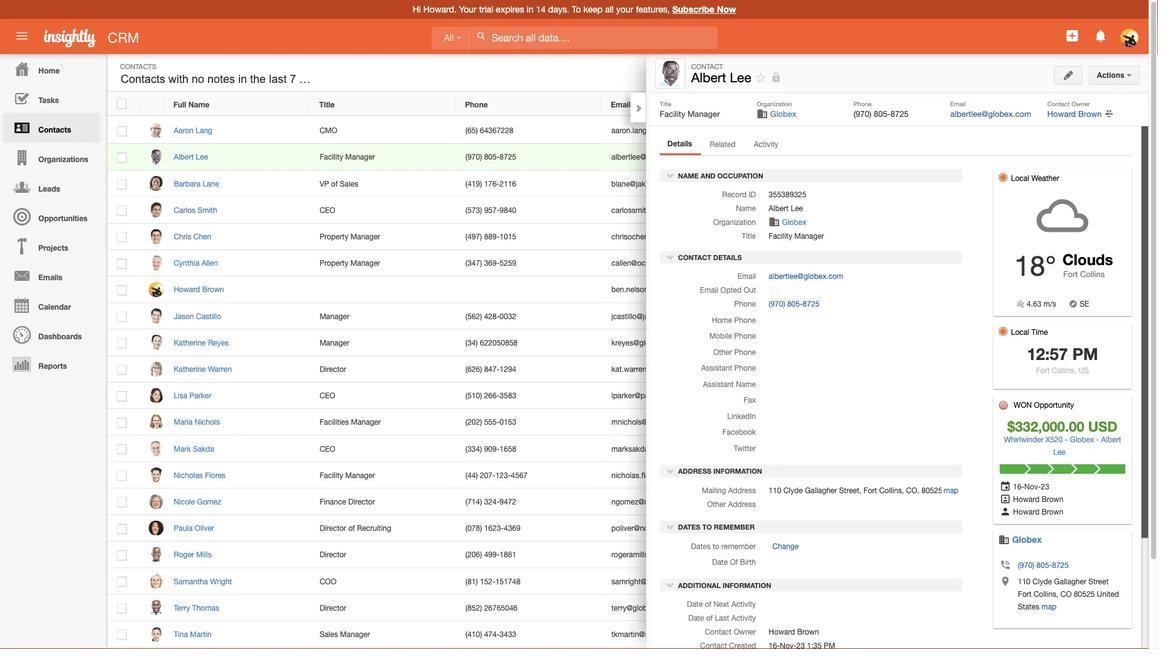 Task type: vqa. For each thing, say whether or not it's contained in the screenshot.
OPEN - NotContacted CELL corresponding to mbradley@shieldsgigot.com
no



Task type: locate. For each thing, give the bounding box(es) containing it.
16-nov-23 import link
[[965, 217, 1036, 226]]

1 property manager cell from the top
[[310, 224, 456, 250]]

1 vertical spatial your
[[965, 199, 985, 207]]

1 horizontal spatial states
[[1018, 602, 1040, 611]]

new contact
[[1051, 68, 1096, 76]]

states inside 110 clyde gallagher street fort collins, co 80525 united states
[[1018, 602, 1040, 611]]

manager cell
[[310, 303, 456, 330], [310, 330, 456, 356]]

12 follow image from the top
[[904, 470, 915, 482]]

terry@globex.com cell
[[602, 595, 748, 621]]

follow image
[[904, 125, 915, 137], [904, 152, 915, 164], [904, 205, 915, 217], [904, 231, 915, 243], [904, 258, 915, 270], [904, 284, 915, 296], [904, 311, 915, 323], [904, 337, 915, 349], [904, 364, 915, 376], [904, 390, 915, 402], [904, 417, 915, 429], [904, 470, 915, 482], [904, 523, 915, 535], [904, 629, 915, 641]]

(510)
[[466, 391, 482, 400]]

street,
[[839, 486, 862, 495]]

of for date
[[705, 600, 712, 609]]

ceo cell up facilities manager
[[310, 383, 456, 409]]

1 vertical spatial ceo
[[320, 391, 335, 400]]

crm
[[108, 30, 139, 46]]

globex link down list at the top right of the page
[[771, 109, 797, 118]]

fort inside 110 clyde gallagher street fort collins, co 80525 united states
[[1018, 590, 1032, 598]]

lee left record permissions icon
[[730, 70, 752, 85]]

110 right the mailing address
[[769, 486, 782, 495]]

rogeramills@warbucks.com cell
[[602, 542, 748, 568]]

director of recruiting cell
[[310, 515, 456, 542]]

row containing lisa parker
[[107, 383, 957, 409]]

row containing barbara lane
[[107, 171, 957, 197]]

home up tasks "link"
[[38, 66, 60, 75]]

1 vertical spatial information
[[723, 582, 772, 590]]

fort inside 18° clouds fort collins
[[1064, 269, 1078, 279]]

row containing cynthia allen
[[107, 250, 957, 277]]

0 vertical spatial map
[[944, 486, 959, 495]]

chevron right image
[[634, 104, 643, 113]]

0 vertical spatial albertlee@globex.com
[[951, 109, 1032, 118]]

2 property manager cell from the top
[[310, 250, 456, 277]]

collins, left co,
[[879, 486, 904, 495]]

contacts with no notes in the last 7 days button
[[118, 70, 326, 89]]

katherine warren link
[[174, 365, 238, 374]]

clyde
[[784, 486, 803, 495], [1033, 577, 1052, 586]]

1 horizontal spatial title
[[660, 100, 672, 107]]

reports
[[38, 361, 67, 370]]

import down imports
[[1014, 217, 1036, 226]]

0 vertical spatial 110
[[769, 486, 782, 495]]

3 follow image from the top
[[904, 205, 915, 217]]

None checkbox
[[117, 99, 126, 109], [117, 126, 127, 136], [117, 232, 127, 242], [117, 259, 127, 269], [117, 312, 127, 322], [117, 338, 127, 349], [117, 365, 127, 375], [117, 498, 127, 508], [117, 524, 127, 534], [117, 551, 127, 561], [117, 577, 127, 587], [117, 630, 127, 640], [117, 99, 126, 109], [117, 126, 127, 136], [117, 232, 127, 242], [117, 259, 127, 269], [117, 312, 127, 322], [117, 338, 127, 349], [117, 365, 127, 375], [117, 498, 127, 508], [117, 524, 127, 534], [117, 551, 127, 561], [117, 577, 127, 587], [117, 630, 127, 640]]

contacts left with at the top left of page
[[121, 73, 165, 85]]

1 row from the top
[[107, 92, 956, 116]]

albertlee@globex.com for the leftmost the albertlee@globex.com link
[[769, 272, 844, 281]]

director cell for (626)
[[310, 356, 456, 383]]

emails
[[38, 273, 62, 282]]

1 horizontal spatial howard brown link
[[1048, 109, 1102, 118]]

states for 110 clyde gallagher street fort collins, co 80525 united states
[[1018, 602, 1040, 611]]

opportunity image
[[999, 400, 1009, 410]]

(970) 805-8725 cell
[[456, 144, 602, 171]]

1 ceo cell from the top
[[310, 197, 456, 224]]

time
[[1032, 327, 1048, 336]]

nov- for 16-nov-23
[[1025, 482, 1041, 491]]

coo cell
[[310, 568, 456, 595]]

ceo cell for (334) 909-1658
[[310, 436, 456, 462]]

cynthia
[[174, 259, 199, 267]]

chevron down image
[[666, 171, 675, 180], [666, 253, 675, 261], [666, 523, 675, 532]]

facility manager down 355389325
[[769, 232, 824, 241]]

2 property from the top
[[320, 259, 348, 267]]

of right vp
[[331, 179, 338, 188]]

369-
[[484, 259, 500, 267]]

united down street
[[1097, 590, 1119, 598]]

in left "the"
[[238, 73, 247, 85]]

2 facility manager cell from the top
[[310, 462, 456, 489]]

blane@jakubowski.com cell
[[602, 171, 748, 197]]

callen@ocair.com cell
[[602, 250, 748, 277]]

local
[[1011, 173, 1030, 182], [1011, 327, 1030, 336]]

lang
[[196, 126, 212, 135]]

9 row from the top
[[107, 303, 957, 330]]

1 horizontal spatial home
[[712, 315, 732, 324]]

1 ceo from the top
[[320, 206, 335, 214]]

chevron down image for other address
[[666, 467, 675, 475]]

1 horizontal spatial albert lee
[[691, 70, 752, 85]]

0 horizontal spatial sales
[[320, 630, 338, 639]]

8725
[[891, 109, 909, 118], [500, 153, 517, 161], [803, 299, 820, 308], [1052, 561, 1069, 569]]

1 vertical spatial 23
[[1041, 482, 1050, 491]]

information for other address
[[714, 467, 762, 475]]

1 horizontal spatial gallagher
[[1054, 577, 1087, 586]]

vp
[[320, 179, 329, 188]]

barbara
[[174, 179, 201, 188]]

2 notes from the top
[[1048, 184, 1068, 192]]

navigation
[[0, 54, 101, 379]]

howard brown link up jason castillo "link"
[[174, 285, 230, 294]]

contacts up your recent imports
[[1000, 184, 1031, 192]]

1 facility manager cell from the top
[[310, 144, 456, 171]]

notifications image
[[1093, 28, 1109, 43]]

1 vertical spatial facility manager cell
[[310, 462, 456, 489]]

0 vertical spatial export
[[999, 148, 1027, 156]]

address down the mailing address
[[728, 500, 756, 508]]

1 chevron down image from the top
[[666, 171, 675, 180]]

None checkbox
[[117, 153, 127, 163], [117, 179, 127, 189], [117, 206, 127, 216], [117, 285, 127, 295], [117, 392, 127, 402], [117, 418, 127, 428], [117, 445, 127, 455], [117, 471, 127, 481], [117, 604, 127, 614], [117, 153, 127, 163], [117, 179, 127, 189], [117, 206, 127, 216], [117, 285, 127, 295], [117, 392, 127, 402], [117, 418, 127, 428], [117, 445, 127, 455], [117, 471, 127, 481], [117, 604, 127, 614]]

0 horizontal spatial 16-
[[976, 217, 987, 226]]

gallagher for street,
[[805, 486, 837, 495]]

ceo for smith
[[320, 206, 335, 214]]

phone inside phone (970) 805-8725
[[854, 100, 872, 107]]

0 horizontal spatial nov-
[[987, 217, 1004, 226]]

ceo for sakda
[[320, 444, 335, 453]]

address up other address
[[728, 486, 756, 495]]

0 vertical spatial ceo cell
[[310, 197, 456, 224]]

director cell
[[310, 356, 456, 383], [310, 542, 456, 568], [310, 595, 456, 621]]

7
[[290, 73, 296, 85]]

1 vertical spatial (970) 805-8725 link
[[1018, 561, 1069, 569]]

property manager for (497)
[[320, 232, 380, 241]]

chevron down image for date of last activity
[[666, 581, 675, 590]]

1 vertical spatial howard brown link
[[174, 285, 230, 294]]

katherine up the lisa parker
[[174, 365, 206, 374]]

title facility manager
[[660, 100, 720, 118]]

(34) 622050858 cell
[[456, 330, 602, 356]]

dates up the 'additional'
[[691, 542, 711, 551]]

director inside cell
[[348, 497, 375, 506]]

23 up tags
[[1004, 217, 1012, 226]]

1015
[[500, 232, 517, 241]]

8725 inside phone (970) 805-8725
[[891, 109, 909, 118]]

0 vertical spatial address
[[678, 467, 712, 475]]

ceo cell
[[310, 197, 456, 224], [310, 383, 456, 409], [310, 436, 456, 462]]

7 row from the top
[[107, 250, 957, 277]]

1 property from the top
[[320, 232, 348, 241]]

director for (206) director cell
[[320, 550, 346, 559]]

0 vertical spatial date
[[712, 558, 728, 567]]

fort down 12:57
[[1036, 366, 1050, 375]]

follow image for samright@nakatomi.com
[[904, 576, 915, 588]]

12 row from the top
[[107, 383, 957, 409]]

follow image for kat.warren@clampett.com
[[904, 364, 915, 376]]

nov- up contact tags
[[987, 217, 1004, 226]]

phone down mobile phone
[[734, 347, 756, 356]]

1 property manager from the top
[[320, 232, 380, 241]]

1 vertical spatial director cell
[[310, 542, 456, 568]]

(970) inside phone (970) 805-8725
[[854, 109, 872, 118]]

collins, inside 110 clyde gallagher street fort collins, co 80525 united states
[[1034, 590, 1059, 598]]

co
[[1061, 590, 1072, 598]]

1 horizontal spatial map
[[1040, 602, 1057, 611]]

to
[[572, 4, 581, 14]]

row containing samantha wright
[[107, 568, 957, 595]]

marksakda@ocair.com cell
[[602, 436, 748, 462]]

date of next activity date of last activity
[[687, 600, 756, 623]]

information down birth
[[723, 582, 772, 590]]

next
[[714, 600, 729, 609]]

director up director of recruiting
[[348, 497, 375, 506]]

remember up date of birth
[[722, 542, 756, 551]]

15 row from the top
[[107, 462, 957, 489]]

(44) 207-123-4567 cell
[[456, 462, 602, 489]]

2 chevron down image from the top
[[666, 581, 675, 590]]

22 row from the top
[[107, 648, 957, 649]]

6 row from the top
[[107, 224, 957, 250]]

14 row from the top
[[107, 436, 957, 462]]

10 follow image from the top
[[904, 390, 915, 402]]

recent
[[987, 199, 1015, 207]]

follow image for marksakda@ocair.com
[[904, 443, 915, 455]]

1 chevron down image from the top
[[666, 467, 675, 475]]

110 for 110 clyde gallagher street fort collins, co 80525 united states
[[1018, 577, 1031, 586]]

0 vertical spatial nov-
[[987, 217, 1004, 226]]

of left last
[[706, 614, 713, 623]]

paula oliver link
[[174, 524, 220, 533]]

805- inside (970) 805-8725 cell
[[484, 153, 500, 161]]

date left last
[[689, 614, 704, 623]]

0 horizontal spatial states
[[971, 486, 993, 495]]

samantha wright
[[174, 577, 232, 586]]

contacts link
[[3, 113, 101, 143]]

notes up export contacts and notes
[[1048, 166, 1068, 175]]

fort left co
[[1018, 590, 1032, 598]]

(410) 474-3433 cell
[[456, 621, 602, 648]]

2 follow image from the top
[[904, 152, 915, 164]]

contacts for export contacts and notes
[[1000, 184, 1031, 192]]

assistant name
[[703, 380, 756, 388]]

1 vertical spatial in
[[238, 73, 247, 85]]

1 horizontal spatial clyde
[[1033, 577, 1052, 586]]

reyes
[[208, 338, 229, 347]]

row containing carlos smith
[[107, 197, 957, 224]]

1 vertical spatial states
[[1018, 602, 1040, 611]]

lee down the lang
[[196, 153, 208, 161]]

428-
[[484, 312, 500, 320]]

2 property manager from the top
[[320, 259, 380, 267]]

2 vertical spatial ceo
[[320, 444, 335, 453]]

cynthia allen link
[[174, 259, 224, 267]]

(334) 909-1658 cell
[[456, 436, 602, 462]]

united right 80525,
[[947, 486, 969, 495]]

clyde inside 110 clyde gallagher street fort collins, co 80525 united states
[[1033, 577, 1052, 586]]

barbara lane link
[[174, 179, 225, 188]]

date down the 'additional'
[[687, 600, 703, 609]]

2 vertical spatial date
[[689, 614, 704, 623]]

20 row from the top
[[107, 595, 957, 621]]

2 local from the top
[[1011, 327, 1030, 336]]

2 ceo from the top
[[320, 391, 335, 400]]

1 horizontal spatial your
[[965, 199, 985, 207]]

1 horizontal spatial to
[[713, 542, 720, 551]]

16- right actual close date icon at the bottom
[[1013, 482, 1025, 491]]

3 director cell from the top
[[310, 595, 456, 621]]

0 vertical spatial dates to remember
[[676, 523, 755, 532]]

1 horizontal spatial in
[[527, 4, 534, 14]]

row
[[107, 92, 956, 116], [107, 118, 957, 144], [107, 144, 957, 171], [107, 171, 957, 197], [107, 197, 957, 224], [107, 224, 957, 250], [107, 250, 957, 277], [107, 277, 957, 303], [107, 303, 957, 330], [107, 330, 957, 356], [107, 356, 957, 383], [107, 383, 957, 409], [107, 409, 957, 436], [107, 436, 957, 462], [107, 462, 957, 489], [107, 489, 957, 515], [107, 515, 957, 542], [107, 542, 957, 568], [107, 568, 957, 595], [107, 595, 957, 621], [107, 621, 957, 648], [107, 648, 957, 649]]

aaron.lang@clampett.com
[[612, 126, 699, 135]]

1 horizontal spatial 110
[[1018, 577, 1031, 586]]

poliver@northumbria.edu
[[612, 524, 696, 533]]

contact owner
[[1048, 100, 1090, 107], [705, 628, 756, 637]]

11 follow image from the top
[[904, 417, 915, 429]]

finance director cell
[[310, 489, 456, 515]]

chevron down image down albertlee@globex.com cell
[[666, 171, 675, 180]]

16 row from the top
[[107, 489, 957, 515]]

gallagher left street,
[[805, 486, 837, 495]]

1 vertical spatial property
[[320, 259, 348, 267]]

mnichols@parkerandco.com
[[612, 418, 707, 427]]

(852) 26765046
[[466, 603, 518, 612]]

-
[[1065, 435, 1068, 444], [1097, 435, 1099, 444]]

albertlee@globex.com cell
[[602, 144, 748, 171]]

fort left collins
[[1064, 269, 1078, 279]]

kreyes@globex.com
[[612, 338, 679, 347]]

wright
[[210, 577, 232, 586]]

0 horizontal spatial home
[[38, 66, 60, 75]]

se
[[1080, 300, 1090, 308]]

2 vertical spatial albertlee@globex.com
[[769, 272, 844, 281]]

4 follow image from the top
[[904, 231, 915, 243]]

albert lee down 355389325
[[769, 204, 803, 213]]

1 katherine from the top
[[174, 338, 206, 347]]

chevron down image
[[666, 467, 675, 475], [666, 581, 675, 590]]

row containing jason castillo
[[107, 303, 957, 330]]

additional information
[[676, 582, 772, 590]]

1 manager cell from the top
[[310, 303, 456, 330]]

and down local weather
[[1033, 184, 1046, 192]]

phone image
[[1000, 561, 1011, 569]]

sample_data for jcastillo@jakubowski.com
[[760, 313, 796, 320]]

your
[[459, 4, 477, 14], [965, 199, 985, 207]]

(65)
[[466, 126, 478, 135]]

responsible user image
[[1000, 495, 1011, 503]]

all
[[605, 4, 614, 14]]

organization
[[757, 100, 792, 107], [714, 218, 756, 227]]

3 ceo cell from the top
[[310, 436, 456, 462]]

2 director cell from the top
[[310, 542, 456, 568]]

clyde for 110 clyde gallagher street, fort collins, co, 80525, united states
[[784, 486, 803, 495]]

6 follow image from the top
[[904, 284, 915, 296]]

title right chevron right 'image'
[[660, 100, 672, 107]]

director cell for (852)
[[310, 595, 456, 621]]

16- for 16-nov-23
[[1013, 482, 1025, 491]]

1 vertical spatial other
[[707, 500, 726, 508]]

10 row from the top
[[107, 330, 957, 356]]

0 vertical spatial collins,
[[1052, 366, 1077, 375]]

row containing terry thomas
[[107, 595, 957, 621]]

2 horizontal spatial albertlee@globex.com
[[951, 109, 1032, 118]]

in for 14
[[527, 4, 534, 14]]

carlossmith@warbucks.com
[[612, 206, 706, 214]]

director cell up sales manager
[[310, 595, 456, 621]]

follow image for blane@jakubowski.com
[[904, 178, 915, 190]]

sample_data for albertlee@globex.com
[[760, 153, 796, 161]]

export up recent
[[976, 184, 998, 192]]

contacts up organizations link
[[38, 125, 71, 134]]

of left recruiting
[[348, 524, 355, 533]]

1 vertical spatial clyde
[[1033, 577, 1052, 586]]

director down coo
[[320, 603, 346, 612]]

2 vertical spatial albert lee
[[769, 204, 803, 213]]

4.63 m/s
[[1027, 300, 1057, 308]]

0 horizontal spatial your
[[459, 4, 477, 14]]

0 vertical spatial property manager
[[320, 232, 380, 241]]

sample_data for samright@nakatomi.com
[[760, 578, 796, 585]]

dates to remember down other address
[[676, 523, 755, 532]]

opted
[[721, 286, 742, 294]]

organization down record
[[714, 218, 756, 227]]

1 follow image from the top
[[904, 125, 915, 137]]

2 vertical spatial collins,
[[1034, 590, 1059, 598]]

1 vertical spatial address
[[728, 486, 756, 495]]

row containing maria nichols
[[107, 409, 957, 436]]

home link
[[3, 54, 101, 84]]

(714) 324-9472 cell
[[456, 489, 602, 515]]

18 row from the top
[[107, 542, 957, 568]]

4.63
[[1027, 300, 1042, 308]]

5 row from the top
[[107, 197, 957, 224]]

0 vertical spatial chevron down image
[[666, 467, 675, 475]]

0 vertical spatial gallagher
[[805, 486, 837, 495]]

21 row from the top
[[107, 621, 957, 648]]

0 horizontal spatial to
[[703, 523, 712, 532]]

import contacts and notes link
[[965, 166, 1068, 175]]

0 horizontal spatial 23
[[1004, 217, 1012, 226]]

collins, for 110 clyde gallagher street fort collins, co 80525 united states
[[1034, 590, 1059, 598]]

title up cmo
[[319, 100, 335, 109]]

ceo for parker
[[320, 391, 335, 400]]

1 notes from the top
[[1048, 166, 1068, 175]]

0 vertical spatial 16-
[[976, 217, 987, 226]]

follow image for lparker@parkerandco.com
[[904, 390, 915, 402]]

(65) 64367228 cell
[[456, 118, 602, 144]]

navigation containing home
[[0, 54, 101, 379]]

3 row from the top
[[107, 144, 957, 171]]

facility up the finance
[[320, 471, 343, 480]]

chevron down image down ngomez@cyberdyne.com cell
[[666, 523, 675, 532]]

in inside contacts contacts with no notes in the last 7 days
[[238, 73, 247, 85]]

fort inside 12:57 pm fort collins, us
[[1036, 366, 1050, 375]]

in for the
[[238, 73, 247, 85]]

2 chevron down image from the top
[[666, 253, 675, 261]]

full
[[173, 100, 186, 109]]

0 vertical spatial contact owner
[[1048, 100, 1090, 107]]

1 vertical spatial owner
[[734, 628, 756, 637]]

0 vertical spatial import
[[965, 148, 992, 156]]

address for mailing address
[[728, 486, 756, 495]]

8 row from the top
[[107, 277, 957, 303]]

contacts for contacts contacts with no notes in the last 7 days
[[121, 73, 165, 85]]

follow image
[[755, 72, 767, 84], [904, 178, 915, 190], [904, 443, 915, 455], [904, 496, 915, 508], [904, 550, 915, 561], [904, 576, 915, 588], [904, 603, 915, 614]]

activity down tag
[[754, 140, 779, 148]]

director for (626) director cell
[[320, 365, 346, 374]]

property manager for (347)
[[320, 259, 380, 267]]

property manager cell
[[310, 224, 456, 250], [310, 250, 456, 277]]

nicholas.flores@clampett.com cell
[[602, 462, 748, 489]]

0153
[[500, 418, 517, 427]]

clyde up change
[[784, 486, 803, 495]]

ceo cell down facilities manager
[[310, 436, 456, 462]]

export
[[999, 148, 1027, 156], [976, 184, 998, 192]]

(347) 369-5259
[[466, 259, 517, 267]]

director cell down recruiting
[[310, 542, 456, 568]]

aaron.lang@clampett.com cell
[[602, 118, 748, 144]]

gallagher inside 110 clyde gallagher street fort collins, co 80525 united states
[[1054, 577, 1087, 586]]

2 vertical spatial director cell
[[310, 595, 456, 621]]

9 follow image from the top
[[904, 364, 915, 376]]

0 vertical spatial states
[[971, 486, 993, 495]]

follow image for callen@ocair.com
[[904, 258, 915, 270]]

19 row from the top
[[107, 568, 957, 595]]

0 vertical spatial ceo
[[320, 206, 335, 214]]

katherine warren
[[174, 365, 232, 374]]

and up export contacts and notes
[[1033, 166, 1046, 175]]

terry thomas
[[174, 603, 219, 612]]

ngomez@cyberdyne.com
[[612, 497, 697, 506]]

director up facilities
[[320, 365, 346, 374]]

recycle bin link
[[965, 99, 1031, 109]]

row group
[[107, 118, 957, 649]]

import for import / export
[[965, 148, 992, 156]]

cell
[[107, 144, 139, 171], [925, 197, 957, 224], [925, 224, 957, 250], [310, 277, 456, 303], [456, 277, 602, 303], [748, 277, 894, 303], [925, 277, 957, 303], [925, 303, 957, 330], [925, 330, 957, 356], [925, 356, 957, 383], [925, 383, 957, 409], [748, 409, 894, 436], [925, 409, 957, 436], [925, 436, 957, 462], [925, 542, 957, 568], [925, 595, 957, 621], [925, 621, 957, 648], [107, 648, 139, 649], [139, 648, 164, 649], [164, 648, 310, 649], [310, 648, 456, 649], [456, 648, 602, 649], [602, 648, 748, 649], [748, 648, 894, 649], [894, 648, 925, 649], [925, 648, 957, 649]]

details down aaron.lang@clampett.com
[[668, 139, 692, 148]]

0 horizontal spatial -
[[1065, 435, 1068, 444]]

(81) 152-151748 cell
[[456, 568, 602, 595]]

director of recruiting
[[320, 524, 391, 533]]

1 director cell from the top
[[310, 356, 456, 383]]

title inside title facility manager
[[660, 100, 672, 107]]

sample_data for blane@jakubowski.com
[[760, 180, 796, 187]]

castillo
[[196, 312, 221, 320]]

to
[[703, 523, 712, 532], [713, 542, 720, 551]]

local for local weather
[[1011, 173, 1030, 182]]

notes down weather
[[1048, 184, 1068, 192]]

0 vertical spatial director cell
[[310, 356, 456, 383]]

katherine for katherine warren
[[174, 365, 206, 374]]

0 horizontal spatial organization
[[714, 218, 756, 227]]

17 row from the top
[[107, 515, 957, 542]]

facility manager cell
[[310, 144, 456, 171], [310, 462, 456, 489]]

albert lee up title facility manager
[[691, 70, 752, 85]]

your recent imports
[[965, 199, 1049, 207]]

(419)
[[466, 179, 482, 188]]

albertlee@globex.com inside cell
[[612, 153, 686, 161]]

united inside 110 clyde gallagher street fort collins, co 80525 united states
[[1097, 590, 1119, 598]]

1 vertical spatial map link
[[1040, 602, 1057, 611]]

0 horizontal spatial (970) 805-8725 link
[[769, 299, 820, 308]]

1 vertical spatial katherine
[[174, 365, 206, 374]]

your left recent
[[965, 199, 985, 207]]

facility manager cell for (970)
[[310, 144, 456, 171]]

11 row from the top
[[107, 356, 957, 383]]

albert inside $332,000.00 usd whirlwinder x520 - globex - albert lee
[[1102, 435, 1122, 444]]

1 vertical spatial united
[[1097, 590, 1119, 598]]

property manager cell for (497) 889-1015
[[310, 224, 456, 250]]

2 row from the top
[[107, 118, 957, 144]]

follow image for terry@globex.com
[[904, 603, 915, 614]]

ceo down facilities
[[320, 444, 335, 453]]

0 vertical spatial organization
[[757, 100, 792, 107]]

record permissions image
[[771, 70, 782, 85]]

dates to remember up of
[[691, 542, 756, 551]]

vp of sales
[[320, 179, 358, 188]]

chevron down image down the chrisochen@kinggroup.com cell
[[666, 253, 675, 261]]

clyde right billing address icon
[[1033, 577, 1052, 586]]

3 ceo from the top
[[320, 444, 335, 453]]

property manager cell for (347) 369-5259
[[310, 250, 456, 277]]

0 horizontal spatial united
[[947, 486, 969, 495]]

manager inside cell
[[351, 418, 381, 427]]

1 vertical spatial ceo cell
[[310, 383, 456, 409]]

sample_data for chrisochen@kinggroup.com
[[760, 233, 796, 240]]

2 ceo cell from the top
[[310, 383, 456, 409]]

jcastillo@jakubowski.com cell
[[602, 303, 748, 330]]

ceo cell for (573) 957-9840
[[310, 197, 456, 224]]

states for 110 clyde gallagher street, fort collins, co, 80525, united states
[[971, 486, 993, 495]]

1 horizontal spatial sales
[[340, 179, 358, 188]]

2 horizontal spatial albert lee
[[769, 204, 803, 213]]

row containing mark sakda
[[107, 436, 957, 462]]

0 horizontal spatial contact owner
[[705, 628, 756, 637]]

ceo cell down vp of sales
[[310, 197, 456, 224]]

globex down list at the top right of the page
[[771, 109, 797, 118]]

other down mobile
[[714, 347, 732, 356]]

katherine for katherine reyes
[[174, 338, 206, 347]]

globex right x520
[[1070, 435, 1094, 444]]

in left 14
[[527, 4, 534, 14]]

no
[[977, 271, 987, 280]]

chevron down image up the terry@globex.com cell on the right of page
[[666, 581, 675, 590]]

2 vertical spatial (970) 805-8725
[[1018, 561, 1069, 569]]

nicole gomez link
[[174, 497, 228, 506]]

1 vertical spatial to
[[713, 542, 720, 551]]

follow image for tkmartin@sirius.com
[[904, 629, 915, 641]]

0 horizontal spatial albert lee
[[174, 153, 208, 161]]

0 vertical spatial your
[[459, 4, 477, 14]]

collins, inside 12:57 pm fort collins, us
[[1052, 366, 1077, 375]]

(078)
[[466, 524, 482, 533]]

110 inside 110 clyde gallagher street fort collins, co 80525 united states
[[1018, 577, 1031, 586]]

information up the mailing address
[[714, 467, 762, 475]]

other down mailing
[[707, 500, 726, 508]]

gomez
[[197, 497, 221, 506]]

director cell up 'facilities manager' cell
[[310, 356, 456, 383]]

13 row from the top
[[107, 409, 957, 436]]

property manager
[[320, 232, 380, 241], [320, 259, 380, 267]]

remember down other address
[[714, 523, 755, 532]]

follow image for ngomez@cyberdyne.com
[[904, 496, 915, 508]]

assistant
[[702, 363, 732, 372], [703, 380, 734, 388]]

smartmerge
[[965, 114, 1015, 122]]

of
[[331, 179, 338, 188], [348, 524, 355, 533], [705, 600, 712, 609], [706, 614, 713, 623]]

1 local from the top
[[1011, 173, 1030, 182]]

sample_data for nicholas.flores@clampett.com
[[760, 472, 796, 479]]

0 horizontal spatial export
[[976, 184, 998, 192]]

13 follow image from the top
[[904, 523, 915, 535]]

phone (970) 805-8725
[[854, 100, 909, 118]]

nov- for 16-nov-23 import
[[987, 217, 1004, 226]]

paula oliver
[[174, 524, 214, 533]]

katherine reyes
[[174, 338, 229, 347]]

date left of
[[712, 558, 728, 567]]

albert lee down aaron lang
[[174, 153, 208, 161]]

other for other phone
[[714, 347, 732, 356]]

map
[[944, 486, 959, 495], [1040, 602, 1057, 611]]

chris chen
[[174, 232, 211, 241]]

2 katherine from the top
[[174, 365, 206, 374]]

email left chevron right 'image'
[[611, 100, 631, 109]]

owner down new contact link at top right
[[1072, 100, 1090, 107]]

sales manager cell
[[310, 621, 456, 648]]

2 manager cell from the top
[[310, 330, 456, 356]]

follow image for albertlee@globex.com
[[904, 152, 915, 164]]

export right /
[[999, 148, 1027, 156]]

title down id
[[742, 232, 756, 241]]

1 vertical spatial chevron down image
[[666, 253, 675, 261]]

0 vertical spatial chevron down image
[[666, 171, 675, 180]]

64367228
[[480, 126, 514, 135]]

1 vertical spatial albertlee@globex.com link
[[769, 272, 844, 281]]

globex link up phone icon
[[1010, 535, 1042, 545]]

fort right street,
[[864, 486, 877, 495]]

row containing albert lee
[[107, 144, 957, 171]]

your left trial
[[459, 4, 477, 14]]

1 vertical spatial export
[[976, 184, 998, 192]]

to up date of birth
[[713, 542, 720, 551]]

chrisochen@kinggroup.com cell
[[602, 224, 748, 250]]

assistant down assistant phone
[[703, 380, 734, 388]]

14 follow image from the top
[[904, 629, 915, 641]]

1658
[[500, 444, 517, 453]]

5 follow image from the top
[[904, 258, 915, 270]]

assistant up "assistant name" on the bottom of the page
[[702, 363, 732, 372]]

(497) 889-1015 cell
[[456, 224, 602, 250]]

notes for import contacts and notes
[[1048, 166, 1068, 175]]

keep
[[584, 4, 603, 14]]

8 follow image from the top
[[904, 337, 915, 349]]

lee down 355389325
[[791, 204, 803, 213]]

row containing howard brown
[[107, 277, 957, 303]]

home inside home link
[[38, 66, 60, 75]]

ceo cell for (510) 266-3583
[[310, 383, 456, 409]]

151748
[[496, 577, 521, 586]]

1 vertical spatial gallagher
[[1054, 577, 1087, 586]]

terry@globex.com
[[612, 603, 673, 612]]

follow image for chrisochen@kinggroup.com
[[904, 231, 915, 243]]

kreyes@globex.com cell
[[602, 330, 748, 356]]

date for date of birth
[[712, 558, 728, 567]]

director cell for (206)
[[310, 542, 456, 568]]

address up mailing
[[678, 467, 712, 475]]

7 follow image from the top
[[904, 311, 915, 323]]

contact down the chrisochen@kinggroup.com cell
[[678, 253, 712, 261]]

4 row from the top
[[107, 171, 957, 197]]

owner down date of next activity date of last activity
[[734, 628, 756, 637]]



Task type: describe. For each thing, give the bounding box(es) containing it.
0 vertical spatial (970) 805-8725 link
[[769, 299, 820, 308]]

local for local time
[[1011, 327, 1030, 336]]

jason castillo link
[[174, 312, 227, 320]]

(419) 176-2116 cell
[[456, 171, 602, 197]]

samright@nakatomi.com cell
[[602, 568, 748, 595]]

carlossmith@warbucks.com cell
[[602, 197, 748, 224]]

name down id
[[736, 204, 756, 213]]

1 horizontal spatial export
[[999, 148, 1027, 156]]

lee inside $332,000.00 usd whirlwinder x520 - globex - albert lee
[[1054, 448, 1066, 456]]

(562) 428-0032 cell
[[456, 303, 602, 330]]

facility down cmo
[[320, 153, 343, 161]]

organizations
[[38, 155, 88, 163]]

follow image for carlossmith@warbucks.com
[[904, 205, 915, 217]]

whirlwinder x520 - globex - albert lee link
[[1004, 435, 1122, 456]]

(626)
[[466, 365, 482, 374]]

sample_data for aaron.lang@clampett.com
[[760, 127, 796, 134]]

3433
[[500, 630, 517, 639]]

jason castillo
[[174, 312, 221, 320]]

albert down aaron
[[174, 153, 194, 161]]

2 - from the left
[[1097, 435, 1099, 444]]

(573) 957-9840 cell
[[456, 197, 602, 224]]

name left the 'and' at the right top
[[678, 172, 699, 180]]

tina
[[174, 630, 188, 639]]

(334) 909-1658
[[466, 444, 517, 453]]

0 horizontal spatial title
[[319, 100, 335, 109]]

name up fax
[[736, 380, 756, 388]]

1 horizontal spatial contact owner
[[1048, 100, 1090, 107]]

mnichols@parkerandco.com cell
[[602, 409, 748, 436]]

1 vertical spatial globex link
[[782, 218, 807, 227]]

contacts inside navigation
[[38, 125, 71, 134]]

and for export contacts and notes
[[1033, 184, 1046, 192]]

contacts for import contacts and notes
[[1000, 166, 1031, 175]]

samantha
[[174, 577, 208, 586]]

(078) 1623-4369 cell
[[456, 515, 602, 542]]

phone up other phone
[[734, 331, 756, 340]]

director for director of recruiting
[[320, 524, 346, 533]]

909-
[[484, 444, 500, 453]]

notes
[[207, 73, 235, 85]]

show sidebar image
[[1013, 68, 1022, 77]]

globex down 355389325
[[782, 218, 807, 227]]

889-
[[484, 232, 500, 241]]

0 vertical spatial albertlee@globex.com link
[[951, 109, 1032, 118]]

email up out
[[738, 272, 756, 281]]

847-
[[484, 365, 500, 374]]

9840
[[500, 206, 517, 214]]

aaron lang link
[[174, 126, 219, 135]]

23 for 16-nov-23
[[1041, 482, 1050, 491]]

phone up (65)
[[465, 100, 488, 109]]

2 horizontal spatial title
[[742, 232, 756, 241]]

follow image for ben.nelson1980@gmail.com
[[904, 284, 915, 296]]

1 vertical spatial details
[[713, 253, 742, 261]]

(562)
[[466, 312, 482, 320]]

phone up mobile phone
[[734, 315, 756, 324]]

united for 80525
[[1097, 590, 1119, 598]]

(347) 369-5259 cell
[[456, 250, 602, 277]]

dashboards link
[[3, 320, 101, 349]]

(078) 1623-4369
[[466, 524, 521, 533]]

nicole
[[174, 497, 195, 506]]

0 vertical spatial sales
[[340, 179, 358, 188]]

1 vertical spatial organization
[[714, 218, 756, 227]]

follow image for nicholas.flores@clampett.com
[[904, 470, 915, 482]]

1 vertical spatial dates to remember
[[691, 542, 756, 551]]

1 horizontal spatial (970) 805-8725
[[769, 299, 820, 308]]

facilities
[[320, 418, 349, 427]]

(347)
[[466, 259, 482, 267]]

other for other address
[[707, 500, 726, 508]]

chevron down image for email opted out
[[666, 253, 675, 261]]

related link
[[702, 136, 744, 155]]

white image
[[477, 31, 485, 40]]

1 vertical spatial map
[[1040, 602, 1057, 611]]

assistant phone
[[702, 363, 756, 372]]

1 horizontal spatial (970) 805-8725 link
[[1018, 561, 1069, 569]]

row containing roger mills
[[107, 542, 957, 568]]

email left opted
[[700, 286, 719, 294]]

1 vertical spatial dates
[[691, 542, 711, 551]]

follow image for rogeramills@warbucks.com
[[904, 550, 915, 561]]

follow image for jcastillo@jakubowski.com
[[904, 311, 915, 323]]

follow image for kreyes@globex.com
[[904, 337, 915, 349]]

5259
[[500, 259, 517, 267]]

assistant for assistant phone
[[702, 363, 732, 372]]

805- inside phone (970) 805-8725
[[874, 109, 891, 118]]

0 vertical spatial globex link
[[771, 109, 797, 118]]

fax
[[744, 396, 756, 404]]

23 for 16-nov-23 import
[[1004, 217, 1012, 226]]

(510) 266-3583 cell
[[456, 383, 602, 409]]

lisa parker
[[174, 391, 211, 400]]

Search this list... text field
[[756, 63, 897, 82]]

(573) 957-9840
[[466, 206, 517, 214]]

albertlee@globex.com for albertlee@globex.com cell
[[612, 153, 686, 161]]

opportunity owner image
[[1000, 507, 1011, 516]]

9472
[[500, 497, 517, 506]]

1 - from the left
[[1065, 435, 1068, 444]]

cmo cell
[[310, 118, 456, 144]]

globex up phone icon
[[1010, 535, 1042, 545]]

sample_data for callen@ocair.com
[[760, 260, 796, 267]]

2 vertical spatial globex link
[[1010, 535, 1042, 545]]

linkedin
[[728, 412, 756, 420]]

cynthia allen
[[174, 259, 218, 267]]

home for home
[[38, 66, 60, 75]]

(970) 805-8725 inside cell
[[466, 153, 517, 161]]

row containing full name
[[107, 92, 956, 116]]

manager inside title facility manager
[[688, 109, 720, 118]]

(626) 847-1294 cell
[[456, 356, 602, 383]]

tkmartin@sirius.com cell
[[602, 621, 748, 648]]

roger
[[174, 550, 194, 559]]

import for import contacts and notes
[[976, 166, 998, 175]]

albert down 355389325
[[769, 204, 789, 213]]

(206) 499-1861 cell
[[456, 542, 602, 568]]

0 vertical spatial activity
[[754, 140, 779, 148]]

(65) 64367228
[[466, 126, 514, 135]]

row containing katherine warren
[[107, 356, 957, 383]]

smartmerge contacts
[[965, 114, 1055, 122]]

terry thomas link
[[174, 603, 226, 612]]

sample_data for carlossmith@warbucks.com
[[760, 207, 796, 214]]

lane
[[203, 179, 219, 188]]

the
[[250, 73, 266, 85]]

facilities manager cell
[[310, 409, 456, 436]]

and
[[701, 172, 716, 180]]

474-
[[484, 630, 500, 639]]

facility manager for nicholas.flores@clampett.com
[[320, 471, 375, 480]]

subscribe
[[673, 4, 715, 14]]

contact up contacts
[[1048, 100, 1070, 107]]

and for import contacts and notes
[[1033, 166, 1046, 175]]

ngomez@cyberdyne.com cell
[[602, 489, 748, 515]]

email inside email albertlee@globex.com
[[951, 100, 966, 107]]

8725 inside cell
[[500, 153, 517, 161]]

phone down out
[[735, 299, 756, 308]]

assistant for assistant name
[[703, 380, 734, 388]]

globex inside $332,000.00 usd whirlwinder x520 - globex - albert lee
[[1070, 435, 1094, 444]]

export contacts and notes
[[974, 184, 1068, 192]]

hi howard. your trial expires in 14 days. to keep all your features, subscribe now
[[413, 4, 736, 14]]

kat.warren@clampett.com cell
[[602, 356, 748, 383]]

poliver@northumbria.edu cell
[[602, 515, 748, 542]]

1 vertical spatial facility manager
[[769, 232, 824, 241]]

1623-
[[484, 524, 504, 533]]

of for director
[[348, 524, 355, 533]]

follow image for mnichols@parkerandco.com
[[904, 417, 915, 429]]

957-
[[484, 206, 500, 214]]

mobile phone
[[710, 331, 756, 340]]

organizations link
[[3, 143, 101, 172]]

(852) 26765046 cell
[[456, 595, 602, 621]]

name right full
[[188, 100, 210, 109]]

row containing katherine reyes
[[107, 330, 957, 356]]

(410) 474-3433
[[466, 630, 517, 639]]

activity link
[[746, 136, 787, 155]]

contact right new
[[1068, 68, 1096, 76]]

sales manager
[[320, 630, 370, 639]]

dashboards
[[38, 332, 82, 341]]

director for (852)'s director cell
[[320, 603, 346, 612]]

nicholas
[[174, 471, 203, 480]]

facility down 355389325
[[769, 232, 793, 241]]

record
[[722, 190, 747, 199]]

row containing paula oliver
[[107, 515, 957, 542]]

lparker@parkerandco.com
[[612, 391, 700, 400]]

vp of sales cell
[[310, 171, 456, 197]]

follow image for poliver@northumbria.edu
[[904, 523, 915, 535]]

property for allen
[[320, 259, 348, 267]]

1 horizontal spatial map link
[[1040, 602, 1057, 611]]

(202) 555-0153
[[466, 418, 517, 427]]

1 vertical spatial activity
[[732, 600, 756, 609]]

row containing nicole gomez
[[107, 489, 957, 515]]

phone down other phone
[[734, 363, 756, 372]]

occupation
[[718, 172, 763, 180]]

80525,
[[922, 486, 945, 495]]

whirlwinder
[[1004, 435, 1044, 444]]

facility manager cell for (44)
[[310, 462, 456, 489]]

row containing nicholas flores
[[107, 462, 957, 489]]

address for other address
[[728, 500, 756, 508]]

facility manager for albertlee@globex.com
[[320, 153, 375, 161]]

clyde for 110 clyde gallagher street fort collins, co 80525 united states
[[1033, 577, 1052, 586]]

nicholas flores link
[[174, 471, 232, 480]]

warren
[[208, 365, 232, 374]]

3 chevron down image from the top
[[666, 523, 675, 532]]

0 horizontal spatial howard brown link
[[174, 285, 230, 294]]

0 vertical spatial details
[[668, 139, 692, 148]]

samantha wright link
[[174, 577, 238, 586]]

row containing tina martin
[[107, 621, 957, 648]]

follow image for aaron.lang@clampett.com
[[904, 125, 915, 137]]

1294
[[500, 365, 517, 374]]

110 for 110 clyde gallagher street, fort collins, co, 80525, united states
[[769, 486, 782, 495]]

billing address image
[[1000, 577, 1011, 586]]

carlos smith link
[[174, 206, 223, 214]]

information for date of last activity
[[723, 582, 772, 590]]

contacts
[[1017, 114, 1055, 122]]

0 horizontal spatial map
[[944, 486, 959, 495]]

notes for export contacts and notes
[[1048, 184, 1068, 192]]

contact tags
[[965, 233, 1018, 241]]

(202) 555-0153 cell
[[456, 409, 602, 436]]

0 vertical spatial howard brown link
[[1048, 109, 1102, 118]]

chevron down image for name
[[666, 171, 675, 180]]

(970) inside cell
[[466, 153, 482, 161]]

contact details
[[676, 253, 742, 261]]

manager cell for (562) 428-0032
[[310, 303, 456, 330]]

change record owner image
[[1105, 108, 1113, 119]]

email inside row
[[611, 100, 631, 109]]

expires
[[496, 4, 524, 14]]

sample_data for rogeramills@warbucks.com
[[760, 551, 796, 559]]

parker
[[190, 391, 211, 400]]

lee inside row
[[196, 153, 208, 161]]

recruiting
[[357, 524, 391, 533]]

row group containing aaron lang
[[107, 118, 957, 649]]

date of birth
[[712, 558, 756, 567]]

no tags link
[[977, 271, 1005, 280]]

lisa parker link
[[174, 391, 218, 400]]

contact right contact icon
[[691, 62, 723, 70]]

2 vertical spatial activity
[[732, 614, 756, 623]]

recycle bin
[[977, 99, 1024, 107]]

4369
[[504, 524, 521, 533]]

all link
[[432, 27, 470, 49]]

email opted out
[[700, 286, 756, 294]]

contact down 16-nov-23 import link
[[965, 233, 998, 241]]

sample_data for tkmartin@sirius.com
[[760, 631, 796, 638]]

other phone
[[714, 347, 756, 356]]

ben.nelson1980@gmail.com
[[612, 285, 707, 294]]

won
[[1014, 400, 1032, 409]]

contact image
[[658, 61, 683, 86]]

street
[[1089, 577, 1109, 586]]

0 horizontal spatial albertlee@globex.com link
[[769, 272, 844, 281]]

date for date of next activity date of last activity
[[687, 600, 703, 609]]

with
[[168, 73, 189, 85]]

manager cell for (34) 622050858
[[310, 330, 456, 356]]

lparker@parkerandco.com cell
[[602, 383, 748, 409]]

row containing aaron lang
[[107, 118, 957, 144]]

albert up title facility manager
[[691, 70, 726, 85]]

actual close date image
[[1000, 482, 1011, 491]]

ben.nelson1980@gmail.com cell
[[602, 277, 748, 303]]

$332,000.00
[[1008, 418, 1085, 435]]

1 horizontal spatial owner
[[1072, 100, 1090, 107]]

details link
[[660, 136, 700, 153]]

0 vertical spatial dates
[[678, 523, 701, 532]]

0 vertical spatial albert lee
[[691, 70, 752, 85]]

1 vertical spatial sales
[[320, 630, 338, 639]]

row containing chris chen
[[107, 224, 957, 250]]

chen
[[193, 232, 211, 241]]

gallagher for street
[[1054, 577, 1087, 586]]

of for vp
[[331, 179, 338, 188]]

jcastillo@jakubowski.com
[[612, 312, 698, 320]]

2 vertical spatial import
[[1014, 217, 1036, 226]]

16- for 16-nov-23 import
[[976, 217, 987, 226]]

Search all data.... text field
[[470, 26, 717, 49]]

110 clyde gallagher street, fort collins, co, 80525, united states
[[769, 486, 993, 495]]

0 vertical spatial remember
[[714, 523, 755, 532]]

chris chen link
[[174, 232, 218, 241]]

mills
[[196, 550, 212, 559]]

0 vertical spatial to
[[703, 523, 712, 532]]

facility inside title facility manager
[[660, 109, 686, 118]]

oliver
[[195, 524, 214, 533]]

1 vertical spatial remember
[[722, 542, 756, 551]]

contacts down crm
[[120, 62, 157, 70]]

contact down last
[[705, 628, 732, 637]]

property for chen
[[320, 232, 348, 241]]

maria
[[174, 418, 193, 427]]

samright@nakatomi.com
[[612, 577, 695, 586]]

0 vertical spatial map link
[[944, 486, 959, 495]]

1 horizontal spatial organization
[[757, 100, 792, 107]]

barbara lane
[[174, 179, 219, 188]]

united for 80525,
[[947, 486, 969, 495]]



